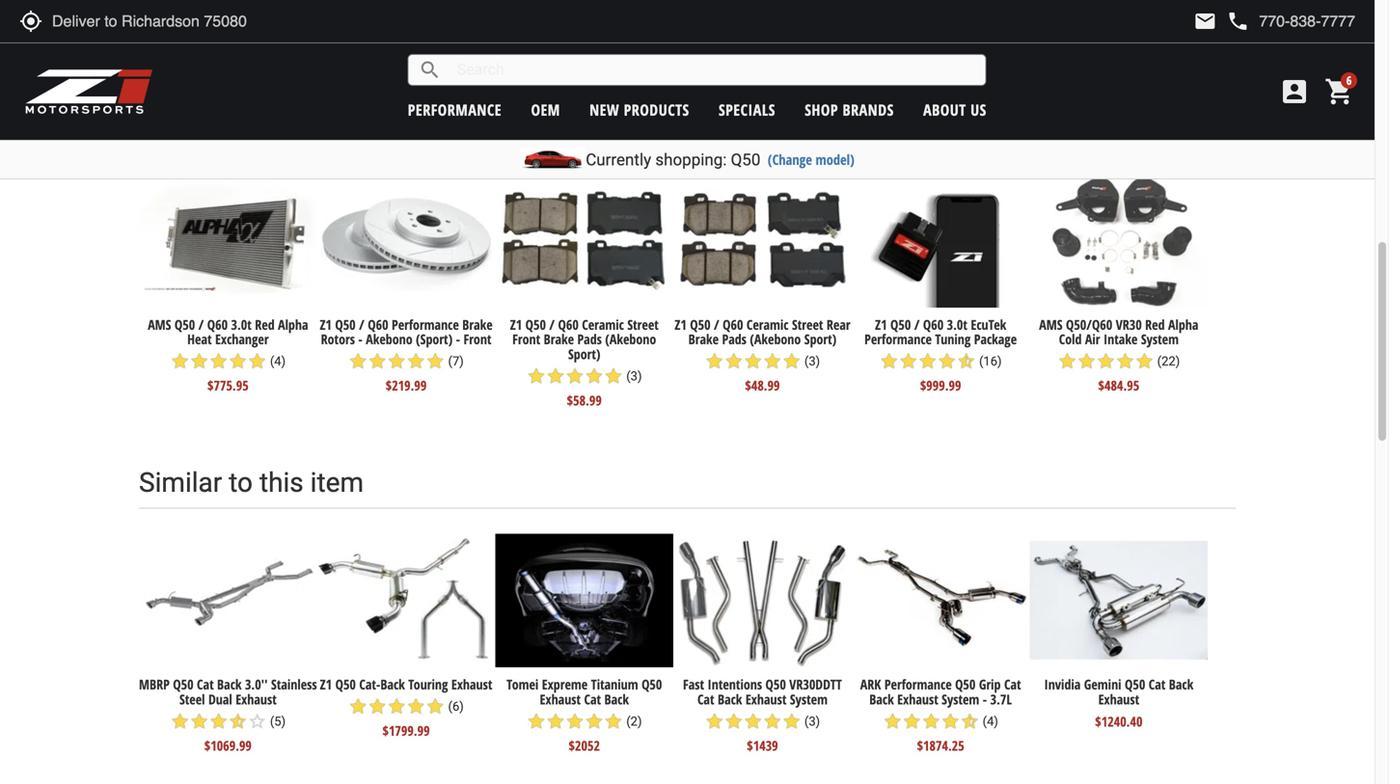 Task type: describe. For each thing, give the bounding box(es) containing it.
products
[[624, 99, 689, 120]]

ams for ams q50/q60 vr30 red alpha cold air intake system star star star star star (22) $484.95
[[1039, 315, 1063, 334]]

ceramic for z1 q50 / q60 ceramic street front brake pads (akebono sport) star star star star star (3) $58.99
[[582, 315, 624, 334]]

mbrp q50 cat back 3.0'' stainless steel dual exhaust star star star star_half star_border (5) $1069.99
[[139, 675, 317, 755]]

dual
[[208, 690, 232, 709]]

performance inside ark performance q50 grip cat back exhaust system - 3.7l star star star star star_half (4) $1874.25
[[884, 675, 952, 694]]

$1240.40
[[1095, 712, 1143, 731]]

(22)
[[1157, 354, 1180, 369]]

(akebono for z1 q50 / q60 ceramic street front brake pads (akebono sport) star star star star star (3) $58.99
[[605, 330, 656, 348]]

package
[[974, 330, 1017, 348]]

$58.99
[[567, 391, 602, 409]]

invidia gemini q50 cat back exhaust $1240.40
[[1044, 675, 1194, 731]]

z1 q50 / q60 ceramic street rear brake pads (akebono sport) star star star star star (3) $48.99
[[675, 315, 850, 395]]

z1 q50 cat-back touring exhaust star star star star star (6) $1799.99
[[320, 675, 492, 740]]

back inside tomei expreme titanium q50 exhaust cat back star star star star star (2) $2052
[[604, 690, 629, 709]]

$1069.99
[[204, 737, 252, 755]]

1 vertical spatial this
[[259, 467, 304, 499]]

vr30ddtt
[[789, 675, 842, 694]]

q60 for ams q50 / q60 3.0t red alpha heat exchanger star star star star star (4) $775.95
[[207, 315, 228, 334]]

who
[[277, 107, 328, 139]]

ams q50 / q60 3.0t red alpha heat exchanger star star star star star (4) $775.95
[[148, 315, 308, 395]]

q50 inside z1 q50 cat-back touring exhaust star star star star star (6) $1799.99
[[335, 675, 356, 694]]

new products
[[590, 99, 689, 120]]

3.0t for star_half
[[947, 315, 968, 334]]

mbrp
[[139, 675, 170, 694]]

bought
[[334, 107, 419, 139]]

stainless
[[271, 675, 317, 694]]

red inside the ams q50/q60 vr30 red alpha cold air intake system star star star star star (22) $484.95
[[1145, 315, 1165, 334]]

$1799.99
[[382, 722, 430, 740]]

sport) for z1 q50 / q60 ceramic street front brake pads (akebono sport) star star star star star (3) $58.99
[[568, 345, 601, 363]]

(sport)
[[416, 330, 453, 348]]

$2052
[[569, 737, 600, 755]]

(akebono for z1 q50 / q60 ceramic street rear brake pads (akebono sport) star star star star star (3) $48.99
[[750, 330, 801, 348]]

touring
[[408, 675, 448, 694]]

performance
[[408, 99, 502, 120]]

brake inside z1 q50 / q60 performance brake rotors - akebono (sport) - front star star star star star (7) $219.99
[[462, 315, 493, 334]]

search
[[418, 58, 442, 82]]

exhaust inside z1 q50 cat-back touring exhaust star star star star star (6) $1799.99
[[451, 675, 492, 694]]

pads for z1 q50 / q60 ceramic street front brake pads (akebono sport) star star star star star (3) $58.99
[[577, 330, 602, 348]]

q50 inside ams q50 / q60 3.0t red alpha heat exchanger star star star star star (4) $775.95
[[175, 315, 195, 334]]

(change model) link
[[768, 150, 855, 169]]

3.7l
[[990, 690, 1012, 709]]

q50 inside fast intentions q50 vr30ddtt cat back exhaust system star star star star star (3) $1439
[[766, 675, 786, 694]]

shop brands link
[[805, 99, 894, 120]]

z1 q50 / q60 performance brake rotors - akebono (sport) - front star star star star star (7) $219.99
[[320, 315, 493, 395]]

cat inside fast intentions q50 vr30ddtt cat back exhaust system star star star star star (3) $1439
[[697, 690, 714, 709]]

account_box link
[[1274, 76, 1315, 107]]

z1 q50 / q60 ceramic street front brake pads (akebono sport) star star star star star (3) $58.99
[[510, 315, 659, 409]]

intake
[[1104, 330, 1138, 348]]

similar to this item
[[139, 467, 364, 499]]

tomei
[[507, 675, 539, 694]]

...
[[726, 107, 748, 139]]

q60 for z1 q50 / q60 3.0t ecutek performance tuning package star star star star star_half (16) $999.99
[[923, 315, 944, 334]]

0 horizontal spatial -
[[358, 330, 363, 348]]

shop
[[805, 99, 838, 120]]

phone link
[[1227, 10, 1355, 33]]

to
[[229, 467, 253, 499]]

/ for z1 q50 / q60 ceramic street front brake pads (akebono sport) star star star star star (3) $58.99
[[549, 315, 555, 334]]

(3) inside fast intentions q50 vr30ddtt cat back exhaust system star star star star star (3) $1439
[[805, 714, 820, 729]]

intentions
[[708, 675, 762, 694]]

oem
[[531, 99, 560, 120]]

customers who bought this item also purchased ...
[[139, 107, 748, 139]]

vr30
[[1116, 315, 1142, 334]]

z1 for rotors
[[320, 315, 332, 334]]

cat inside invidia gemini q50 cat back exhaust $1240.40
[[1149, 675, 1166, 694]]

currently shopping: q50 (change model)
[[586, 150, 855, 169]]

(16)
[[979, 354, 1002, 369]]

exhaust inside ark performance q50 grip cat back exhaust system - 3.7l star star star star star_half (4) $1874.25
[[897, 690, 938, 709]]

back inside the "mbrp q50 cat back 3.0'' stainless steel dual exhaust star star star star_half star_border (5) $1069.99"
[[217, 675, 242, 694]]

system for (3)
[[790, 690, 828, 709]]

cat-
[[359, 675, 380, 694]]

cat inside tomei expreme titanium q50 exhaust cat back star star star star star (2) $2052
[[584, 690, 601, 709]]

$775.95
[[207, 376, 249, 395]]

mail link
[[1194, 10, 1217, 33]]

0 vertical spatial item
[[476, 107, 530, 139]]

also
[[536, 107, 587, 139]]

front inside the z1 q50 / q60 ceramic street front brake pads (akebono sport) star star star star star (3) $58.99
[[512, 330, 540, 348]]

brake for z1 q50 / q60 ceramic street front brake pads (akebono sport) star star star star star (3) $58.99
[[544, 330, 574, 348]]

rear
[[827, 315, 850, 334]]

(7)
[[448, 354, 464, 369]]

q50 inside the "mbrp q50 cat back 3.0'' stainless steel dual exhaust star star star star_half star_border (5) $1069.99"
[[173, 675, 194, 694]]

brands
[[843, 99, 894, 120]]

q50 inside z1 q50 / q60 3.0t ecutek performance tuning package star star star star star_half (16) $999.99
[[890, 315, 911, 334]]

ceramic for z1 q50 / q60 ceramic street rear brake pads (akebono sport) star star star star star (3) $48.99
[[747, 315, 789, 334]]

q50 inside z1 q50 / q60 ceramic street rear brake pads (akebono sport) star star star star star (3) $48.99
[[690, 315, 711, 334]]

new
[[590, 99, 620, 120]]

air
[[1085, 330, 1100, 348]]

back inside z1 q50 cat-back touring exhaust star star star star star (6) $1799.99
[[380, 675, 405, 694]]

mail phone
[[1194, 10, 1250, 33]]

gemini
[[1084, 675, 1122, 694]]

tomei expreme titanium q50 exhaust cat back star star star star star (2) $2052
[[507, 675, 662, 755]]

q60 for z1 q50 / q60 performance brake rotors - akebono (sport) - front star star star star star (7) $219.99
[[368, 315, 388, 334]]

brake for z1 q50 / q60 ceramic street rear brake pads (akebono sport) star star star star star (3) $48.99
[[688, 330, 719, 348]]

fast intentions q50 vr30ddtt cat back exhaust system star star star star star (3) $1439
[[683, 675, 842, 755]]

(4) inside ark performance q50 grip cat back exhaust system - 3.7l star star star star star_half (4) $1874.25
[[983, 714, 998, 729]]

back inside invidia gemini q50 cat back exhaust $1240.40
[[1169, 675, 1194, 694]]

shopping_cart
[[1325, 76, 1355, 107]]

/ for ams q50 / q60 3.0t red alpha heat exchanger star star star star star (4) $775.95
[[198, 315, 204, 334]]

ams q50/q60 vr30 red alpha cold air intake system star star star star star (22) $484.95
[[1039, 315, 1199, 395]]

z1 q50 / q60 3.0t ecutek performance tuning package star star star star star_half (16) $999.99
[[865, 315, 1017, 395]]

(change
[[768, 150, 812, 169]]

Search search field
[[442, 55, 986, 85]]

similar
[[139, 467, 222, 499]]

star_half inside ark performance q50 grip cat back exhaust system - 3.7l star star star star star_half (4) $1874.25
[[960, 712, 980, 731]]



Task type: vqa. For each thing, say whether or not it's contained in the screenshot.


Task type: locate. For each thing, give the bounding box(es) containing it.
$999.99
[[920, 376, 961, 395]]

pads up $58.99
[[577, 330, 602, 348]]

(3) inside z1 q50 / q60 ceramic street rear brake pads (akebono sport) star star star star star (3) $48.99
[[805, 354, 820, 369]]

(4) inside ams q50 / q60 3.0t red alpha heat exchanger star star star star star (4) $775.95
[[270, 354, 286, 369]]

q60 inside the z1 q50 / q60 ceramic street front brake pads (akebono sport) star star star star star (3) $58.99
[[558, 315, 579, 334]]

back left touring
[[380, 675, 405, 694]]

1 horizontal spatial ams
[[1039, 315, 1063, 334]]

cat inside the "mbrp q50 cat back 3.0'' stainless steel dual exhaust star star star star_half star_border (5) $1069.99"
[[197, 675, 214, 694]]

1 horizontal spatial sport)
[[804, 330, 837, 348]]

pads inside z1 q50 / q60 ceramic street rear brake pads (akebono sport) star star star star star (3) $48.99
[[722, 330, 747, 348]]

4 q60 from the left
[[723, 315, 743, 334]]

system inside fast intentions q50 vr30ddtt cat back exhaust system star star star star star (3) $1439
[[790, 690, 828, 709]]

this right to
[[259, 467, 304, 499]]

performance inside z1 q50 / q60 performance brake rotors - akebono (sport) - front star star star star star (7) $219.99
[[392, 315, 459, 334]]

z1 inside z1 q50 / q60 performance brake rotors - akebono (sport) - front star star star star star (7) $219.99
[[320, 315, 332, 334]]

ceramic inside z1 q50 / q60 ceramic street rear brake pads (akebono sport) star star star star star (3) $48.99
[[747, 315, 789, 334]]

ceramic up $48.99
[[747, 315, 789, 334]]

$48.99
[[745, 376, 780, 395]]

ams inside the ams q50/q60 vr30 red alpha cold air intake system star star star star star (22) $484.95
[[1039, 315, 1063, 334]]

back inside fast intentions q50 vr30ddtt cat back exhaust system star star star star star (3) $1439
[[718, 690, 742, 709]]

star_half inside the "mbrp q50 cat back 3.0'' stainless steel dual exhaust star star star star_half star_border (5) $1069.99"
[[228, 712, 248, 731]]

shopping:
[[655, 150, 727, 169]]

z1 for performance
[[875, 315, 887, 334]]

titanium
[[591, 675, 638, 694]]

$484.95
[[1098, 376, 1140, 395]]

purchased
[[593, 107, 720, 139]]

2 ceramic from the left
[[747, 315, 789, 334]]

performance left tuning
[[865, 330, 932, 348]]

2 street from the left
[[792, 315, 823, 334]]

/ inside z1 q50 / q60 performance brake rotors - akebono (sport) - front star star star star star (7) $219.99
[[359, 315, 364, 334]]

1 street from the left
[[627, 315, 659, 334]]

2 q60 from the left
[[368, 315, 388, 334]]

about us
[[923, 99, 987, 120]]

ams for ams q50 / q60 3.0t red alpha heat exchanger star star star star star (4) $775.95
[[148, 315, 171, 334]]

$219.99
[[386, 376, 427, 395]]

street for z1 q50 / q60 ceramic street rear brake pads (akebono sport) star star star star star (3) $48.99
[[792, 315, 823, 334]]

2 pads from the left
[[722, 330, 747, 348]]

(3) for z1 q50 / q60 ceramic street rear brake pads (akebono sport) star star star star star (3) $48.99
[[805, 354, 820, 369]]

pads for z1 q50 / q60 ceramic street rear brake pads (akebono sport) star star star star star (3) $48.99
[[722, 330, 747, 348]]

item left oem link
[[476, 107, 530, 139]]

ams inside ams q50 / q60 3.0t red alpha heat exchanger star star star star star (4) $775.95
[[148, 315, 171, 334]]

0 horizontal spatial item
[[310, 467, 364, 499]]

q50 inside z1 q50 / q60 performance brake rotors - akebono (sport) - front star star star star star (7) $219.99
[[335, 315, 356, 334]]

star_half inside z1 q50 / q60 3.0t ecutek performance tuning package star star star star star_half (16) $999.99
[[957, 352, 976, 371]]

1 horizontal spatial 3.0t
[[947, 315, 968, 334]]

2 horizontal spatial brake
[[688, 330, 719, 348]]

0 horizontal spatial pads
[[577, 330, 602, 348]]

shop brands
[[805, 99, 894, 120]]

3.0t right heat at the left of the page
[[231, 315, 252, 334]]

(akebono
[[605, 330, 656, 348], [750, 330, 801, 348]]

alpha up (22)
[[1168, 315, 1199, 334]]

0 horizontal spatial alpha
[[278, 315, 308, 334]]

akebono
[[366, 330, 413, 348]]

ecutek
[[971, 315, 1006, 334]]

q60 inside z1 q50 / q60 ceramic street rear brake pads (akebono sport) star star star star star (3) $48.99
[[723, 315, 743, 334]]

red right heat at the left of the page
[[255, 315, 275, 334]]

front right "(sport)"
[[512, 330, 540, 348]]

q60 for z1 q50 / q60 ceramic street rear brake pads (akebono sport) star star star star star (3) $48.99
[[723, 315, 743, 334]]

exhaust right ark
[[897, 690, 938, 709]]

brake inside the z1 q50 / q60 ceramic street front brake pads (akebono sport) star star star star star (3) $58.99
[[544, 330, 574, 348]]

exhaust inside invidia gemini q50 cat back exhaust $1240.40
[[1098, 690, 1139, 709]]

back right gemini
[[1169, 675, 1194, 694]]

0 horizontal spatial (4)
[[270, 354, 286, 369]]

1 horizontal spatial (akebono
[[750, 330, 801, 348]]

z1 for star
[[320, 675, 332, 694]]

exhaust inside tomei expreme titanium q50 exhaust cat back star star star star star (2) $2052
[[540, 690, 581, 709]]

street inside the z1 q50 / q60 ceramic street front brake pads (akebono sport) star star star star star (3) $58.99
[[627, 315, 659, 334]]

item
[[476, 107, 530, 139], [310, 467, 364, 499]]

sport)
[[804, 330, 837, 348], [568, 345, 601, 363]]

ceramic up $58.99
[[582, 315, 624, 334]]

$1439
[[747, 737, 778, 755]]

pads
[[577, 330, 602, 348], [722, 330, 747, 348]]

- right rotors
[[358, 330, 363, 348]]

1 horizontal spatial street
[[792, 315, 823, 334]]

item right to
[[310, 467, 364, 499]]

q60 for z1 q50 / q60 ceramic street front brake pads (akebono sport) star star star star star (3) $58.99
[[558, 315, 579, 334]]

ams left heat at the left of the page
[[148, 315, 171, 334]]

q50/q60
[[1066, 315, 1113, 334]]

4 / from the left
[[714, 315, 719, 334]]

2 alpha from the left
[[1168, 315, 1199, 334]]

q50 inside the z1 q50 / q60 ceramic street front brake pads (akebono sport) star star star star star (3) $58.99
[[525, 315, 546, 334]]

system left 3.7l
[[942, 690, 979, 709]]

q60
[[207, 315, 228, 334], [368, 315, 388, 334], [558, 315, 579, 334], [723, 315, 743, 334], [923, 315, 944, 334]]

(2)
[[626, 714, 642, 729]]

sport) for z1 q50 / q60 ceramic street rear brake pads (akebono sport) star star star star star (3) $48.99
[[804, 330, 837, 348]]

0 horizontal spatial ceramic
[[582, 315, 624, 334]]

1 front from the left
[[464, 330, 492, 348]]

red inside ams q50 / q60 3.0t red alpha heat exchanger star star star star star (4) $775.95
[[255, 315, 275, 334]]

performance up (7)
[[392, 315, 459, 334]]

1 alpha from the left
[[278, 315, 308, 334]]

(4)
[[270, 354, 286, 369], [983, 714, 998, 729]]

back left 3.0''
[[217, 675, 242, 694]]

3.0t left 'ecutek'
[[947, 315, 968, 334]]

1 horizontal spatial red
[[1145, 315, 1165, 334]]

3 q60 from the left
[[558, 315, 579, 334]]

$1874.25
[[917, 737, 964, 755]]

street for z1 q50 / q60 ceramic street front brake pads (akebono sport) star star star star star (3) $58.99
[[627, 315, 659, 334]]

steel
[[179, 690, 205, 709]]

exhaust up star_border
[[236, 690, 277, 709]]

us
[[971, 99, 987, 120]]

sport) inside z1 q50 / q60 ceramic street rear brake pads (akebono sport) star star star star star (3) $48.99
[[804, 330, 837, 348]]

alpha inside ams q50 / q60 3.0t red alpha heat exchanger star star star star star (4) $775.95
[[278, 315, 308, 334]]

ceramic inside the z1 q50 / q60 ceramic street front brake pads (akebono sport) star star star star star (3) $58.99
[[582, 315, 624, 334]]

z1 for rear
[[675, 315, 687, 334]]

exhaust up $1439
[[746, 690, 787, 709]]

(5)
[[270, 714, 286, 729]]

(3)
[[805, 354, 820, 369], [626, 369, 642, 383], [805, 714, 820, 729]]

system inside ark performance q50 grip cat back exhaust system - 3.7l star star star star star_half (4) $1874.25
[[942, 690, 979, 709]]

3.0t for star
[[231, 315, 252, 334]]

2 ams from the left
[[1039, 315, 1063, 334]]

0 horizontal spatial 3.0t
[[231, 315, 252, 334]]

1 horizontal spatial (4)
[[983, 714, 998, 729]]

0 horizontal spatial brake
[[462, 315, 493, 334]]

- inside ark performance q50 grip cat back exhaust system - 3.7l star star star star star_half (4) $1874.25
[[983, 690, 987, 709]]

ams
[[148, 315, 171, 334], [1039, 315, 1063, 334]]

3.0''
[[245, 675, 268, 694]]

cat inside ark performance q50 grip cat back exhaust system - 3.7l star star star star star_half (4) $1874.25
[[1004, 675, 1021, 694]]

star_half
[[957, 352, 976, 371], [228, 712, 248, 731], [960, 712, 980, 731]]

oem link
[[531, 99, 560, 120]]

2 / from the left
[[359, 315, 364, 334]]

front
[[464, 330, 492, 348], [512, 330, 540, 348]]

5 / from the left
[[914, 315, 920, 334]]

1 pads from the left
[[577, 330, 602, 348]]

1 horizontal spatial brake
[[544, 330, 574, 348]]

star_half up $1874.25
[[960, 712, 980, 731]]

/ inside the z1 q50 / q60 ceramic street front brake pads (akebono sport) star star star star star (3) $58.99
[[549, 315, 555, 334]]

back
[[217, 675, 242, 694], [380, 675, 405, 694], [1169, 675, 1194, 694], [604, 690, 629, 709], [718, 690, 742, 709], [870, 690, 894, 709]]

/ for z1 q50 / q60 3.0t ecutek performance tuning package star star star star star_half (16) $999.99
[[914, 315, 920, 334]]

currently
[[586, 150, 651, 169]]

0 horizontal spatial this
[[259, 467, 304, 499]]

exhaust up the (6)
[[451, 675, 492, 694]]

(3) for z1 q50 / q60 ceramic street front brake pads (akebono sport) star star star star star (3) $58.99
[[626, 369, 642, 383]]

/ for z1 q50 / q60 ceramic street rear brake pads (akebono sport) star star star star star (3) $48.99
[[714, 315, 719, 334]]

- up (7)
[[456, 330, 460, 348]]

2 front from the left
[[512, 330, 540, 348]]

tuning
[[935, 330, 971, 348]]

heat
[[187, 330, 212, 348]]

pads up $48.99
[[722, 330, 747, 348]]

alpha inside the ams q50/q60 vr30 red alpha cold air intake system star star star star star (22) $484.95
[[1168, 315, 1199, 334]]

1 ams from the left
[[148, 315, 171, 334]]

0 horizontal spatial street
[[627, 315, 659, 334]]

3 / from the left
[[549, 315, 555, 334]]

1 / from the left
[[198, 315, 204, 334]]

ams left q50/q60 at the right top
[[1039, 315, 1063, 334]]

shopping_cart link
[[1320, 76, 1355, 107]]

invidia
[[1044, 675, 1081, 694]]

z1 inside the z1 q50 / q60 ceramic street front brake pads (akebono sport) star star star star star (3) $58.99
[[510, 315, 522, 334]]

2 (akebono from the left
[[750, 330, 801, 348]]

phone
[[1227, 10, 1250, 33]]

(akebono inside z1 q50 / q60 ceramic street rear brake pads (akebono sport) star star star star star (3) $48.99
[[750, 330, 801, 348]]

exhaust
[[451, 675, 492, 694], [236, 690, 277, 709], [540, 690, 581, 709], [746, 690, 787, 709], [897, 690, 938, 709], [1098, 690, 1139, 709]]

2 horizontal spatial system
[[1141, 330, 1179, 348]]

back right fast
[[718, 690, 742, 709]]

1 horizontal spatial alpha
[[1168, 315, 1199, 334]]

star_half up $1069.99 at the left bottom
[[228, 712, 248, 731]]

street inside z1 q50 / q60 ceramic street rear brake pads (akebono sport) star star star star star (3) $48.99
[[792, 315, 823, 334]]

1 vertical spatial (4)
[[983, 714, 998, 729]]

account_box
[[1279, 76, 1310, 107]]

0 horizontal spatial front
[[464, 330, 492, 348]]

exhaust inside fast intentions q50 vr30ddtt cat back exhaust system star star star star star (3) $1439
[[746, 690, 787, 709]]

customers
[[139, 107, 270, 139]]

grip
[[979, 675, 1001, 694]]

mail
[[1194, 10, 1217, 33]]

1 horizontal spatial this
[[425, 107, 469, 139]]

system inside the ams q50/q60 vr30 red alpha cold air intake system star star star star star (22) $484.95
[[1141, 330, 1179, 348]]

z1 inside z1 q50 cat-back touring exhaust star star star star star (6) $1799.99
[[320, 675, 332, 694]]

about us link
[[923, 99, 987, 120]]

1 horizontal spatial front
[[512, 330, 540, 348]]

/ for z1 q50 / q60 performance brake rotors - akebono (sport) - front star star star star star (7) $219.99
[[359, 315, 364, 334]]

model)
[[816, 150, 855, 169]]

street
[[627, 315, 659, 334], [792, 315, 823, 334]]

(3) inside the z1 q50 / q60 ceramic street front brake pads (akebono sport) star star star star star (3) $58.99
[[626, 369, 642, 383]]

brake inside z1 q50 / q60 ceramic street rear brake pads (akebono sport) star star star star star (3) $48.99
[[688, 330, 719, 348]]

0 horizontal spatial (akebono
[[605, 330, 656, 348]]

/ inside z1 q50 / q60 ceramic street rear brake pads (akebono sport) star star star star star (3) $48.99
[[714, 315, 719, 334]]

my_location
[[19, 10, 42, 33]]

1 horizontal spatial -
[[456, 330, 460, 348]]

performance right ark
[[884, 675, 952, 694]]

back right vr30ddtt
[[870, 690, 894, 709]]

q60 inside z1 q50 / q60 3.0t ecutek performance tuning package star star star star star_half (16) $999.99
[[923, 315, 944, 334]]

0 horizontal spatial system
[[790, 690, 828, 709]]

ark performance q50 grip cat back exhaust system - 3.7l star star star star star_half (4) $1874.25
[[860, 675, 1021, 755]]

z1
[[320, 315, 332, 334], [510, 315, 522, 334], [675, 315, 687, 334], [875, 315, 887, 334], [320, 675, 332, 694]]

front inside z1 q50 / q60 performance brake rotors - akebono (sport) - front star star star star star (7) $219.99
[[464, 330, 492, 348]]

q50 inside invidia gemini q50 cat back exhaust $1240.40
[[1125, 675, 1145, 694]]

2 red from the left
[[1145, 315, 1165, 334]]

exhaust right "tomei"
[[540, 690, 581, 709]]

specials link
[[719, 99, 776, 120]]

0 horizontal spatial sport)
[[568, 345, 601, 363]]

pads inside the z1 q50 / q60 ceramic street front brake pads (akebono sport) star star star star star (3) $58.99
[[577, 330, 602, 348]]

sport) inside the z1 q50 / q60 ceramic street front brake pads (akebono sport) star star star star star (3) $58.99
[[568, 345, 601, 363]]

1 vertical spatial item
[[310, 467, 364, 499]]

system for star
[[942, 690, 979, 709]]

/ inside ams q50 / q60 3.0t red alpha heat exchanger star star star star star (4) $775.95
[[198, 315, 204, 334]]

1 horizontal spatial system
[[942, 690, 979, 709]]

red
[[255, 315, 275, 334], [1145, 315, 1165, 334]]

0 vertical spatial this
[[425, 107, 469, 139]]

z1 inside z1 q50 / q60 ceramic street rear brake pads (akebono sport) star star star star star (3) $48.99
[[675, 315, 687, 334]]

back up (2)
[[604, 690, 629, 709]]

star_border
[[248, 712, 267, 731]]

rotors
[[321, 330, 355, 348]]

fast
[[683, 675, 704, 694]]

system left ark
[[790, 690, 828, 709]]

(akebono inside the z1 q50 / q60 ceramic street front brake pads (akebono sport) star star star star star (3) $58.99
[[605, 330, 656, 348]]

alpha left rotors
[[278, 315, 308, 334]]

3.0t inside ams q50 / q60 3.0t red alpha heat exchanger star star star star star (4) $775.95
[[231, 315, 252, 334]]

/ inside z1 q50 / q60 3.0t ecutek performance tuning package star star star star star_half (16) $999.99
[[914, 315, 920, 334]]

z1 inside z1 q50 / q60 3.0t ecutek performance tuning package star star star star star_half (16) $999.99
[[875, 315, 887, 334]]

q50 inside ark performance q50 grip cat back exhaust system - 3.7l star star star star star_half (4) $1874.25
[[955, 675, 976, 694]]

1 3.0t from the left
[[231, 315, 252, 334]]

(6)
[[448, 700, 464, 714]]

q60 inside ams q50 / q60 3.0t red alpha heat exchanger star star star star star (4) $775.95
[[207, 315, 228, 334]]

q50 inside tomei expreme titanium q50 exhaust cat back star star star star star (2) $2052
[[642, 675, 662, 694]]

front up (7)
[[464, 330, 492, 348]]

0 horizontal spatial ams
[[148, 315, 171, 334]]

exhaust up $1240.40
[[1098, 690, 1139, 709]]

ceramic
[[582, 315, 624, 334], [747, 315, 789, 334]]

0 vertical spatial (4)
[[270, 354, 286, 369]]

1 red from the left
[[255, 315, 275, 334]]

z1 for front
[[510, 315, 522, 334]]

- left 3.7l
[[983, 690, 987, 709]]

1 horizontal spatial ceramic
[[747, 315, 789, 334]]

exchanger
[[215, 330, 269, 348]]

star_half left (16)
[[957, 352, 976, 371]]

this down search
[[425, 107, 469, 139]]

0 horizontal spatial red
[[255, 315, 275, 334]]

exhaust inside the "mbrp q50 cat back 3.0'' stainless steel dual exhaust star star star star_half star_border (5) $1069.99"
[[236, 690, 277, 709]]

specials
[[719, 99, 776, 120]]

about
[[923, 99, 966, 120]]

q60 inside z1 q50 / q60 performance brake rotors - akebono (sport) - front star star star star star (7) $219.99
[[368, 315, 388, 334]]

2 3.0t from the left
[[947, 315, 968, 334]]

cold
[[1059, 330, 1082, 348]]

red right vr30
[[1145, 315, 1165, 334]]

new products link
[[590, 99, 689, 120]]

-
[[358, 330, 363, 348], [456, 330, 460, 348], [983, 690, 987, 709]]

1 ceramic from the left
[[582, 315, 624, 334]]

5 q60 from the left
[[923, 315, 944, 334]]

system up (22)
[[1141, 330, 1179, 348]]

1 q60 from the left
[[207, 315, 228, 334]]

performance link
[[408, 99, 502, 120]]

performance inside z1 q50 / q60 3.0t ecutek performance tuning package star star star star star_half (16) $999.99
[[865, 330, 932, 348]]

2 horizontal spatial -
[[983, 690, 987, 709]]

1 (akebono from the left
[[605, 330, 656, 348]]

1 horizontal spatial item
[[476, 107, 530, 139]]

z1 motorsports logo image
[[24, 68, 154, 116]]

back inside ark performance q50 grip cat back exhaust system - 3.7l star star star star star_half (4) $1874.25
[[870, 690, 894, 709]]

1 horizontal spatial pads
[[722, 330, 747, 348]]

3.0t inside z1 q50 / q60 3.0t ecutek performance tuning package star star star star star_half (16) $999.99
[[947, 315, 968, 334]]



